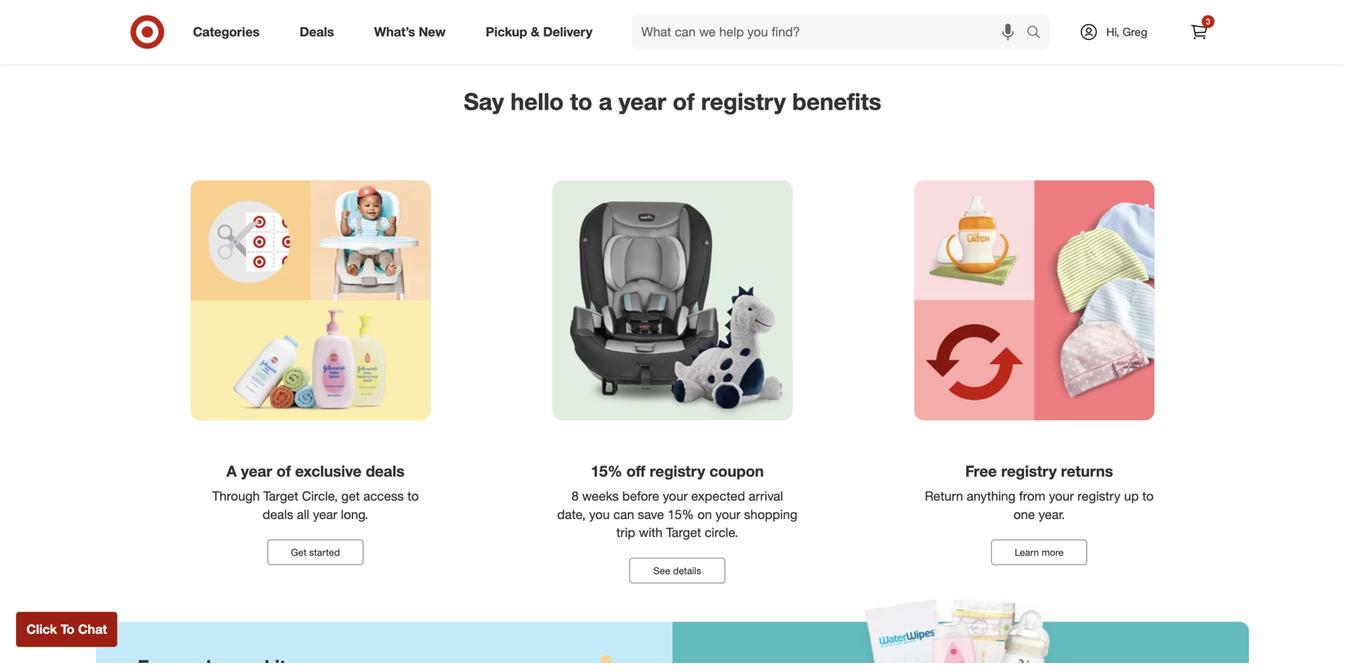 Task type: vqa. For each thing, say whether or not it's contained in the screenshot.
Gift
no



Task type: describe. For each thing, give the bounding box(es) containing it.
a
[[599, 87, 612, 116]]

through
[[212, 489, 260, 505]]

circle.
[[705, 526, 738, 541]]

15% off registry coupon
[[591, 462, 764, 481]]

new
[[419, 24, 446, 40]]

get
[[341, 489, 360, 505]]

circle,
[[302, 489, 338, 505]]

categories link
[[179, 14, 280, 50]]

hello
[[511, 87, 564, 116]]

arrival
[[749, 489, 783, 505]]

welcome kit image
[[781, 583, 1141, 664]]

a year of exclusive deals
[[226, 462, 405, 481]]

What can we help you find? suggestions appear below search field
[[632, 14, 1031, 50]]

free
[[966, 462, 997, 481]]

you
[[589, 507, 610, 523]]

search
[[1019, 26, 1058, 41]]

see details link
[[629, 559, 726, 584]]

trip
[[617, 526, 635, 541]]

long.
[[341, 507, 368, 523]]

pickup & delivery
[[486, 24, 593, 40]]

learn more link
[[991, 540, 1088, 566]]

categories
[[193, 24, 260, 40]]

date,
[[557, 507, 586, 523]]

1 horizontal spatial your
[[716, 507, 741, 523]]

chat
[[78, 622, 107, 638]]

coupon
[[710, 462, 764, 481]]

returns
[[1061, 462, 1113, 481]]

registry inside return anything from your registry up to one year.
[[1078, 489, 1121, 505]]

access
[[363, 489, 404, 505]]

all
[[297, 507, 309, 523]]

click to chat
[[26, 622, 107, 638]]

your for registry
[[663, 489, 688, 505]]

free registry returns
[[966, 462, 1113, 481]]

target inside "8 weeks before your expected arrival date, you can save 15% on your shopping trip with target circle."
[[666, 526, 701, 541]]

get
[[291, 547, 307, 559]]

expected
[[691, 489, 745, 505]]

greg
[[1123, 25, 1148, 39]]

pickup & delivery link
[[472, 14, 613, 50]]

0 horizontal spatial of
[[277, 462, 291, 481]]

anything
[[967, 489, 1016, 505]]

say
[[464, 87, 504, 116]]

15% inside "8 weeks before your expected arrival date, you can save 15% on your shopping trip with target circle."
[[668, 507, 694, 523]]

8
[[572, 489, 579, 505]]

with
[[639, 526, 663, 541]]



Task type: locate. For each thing, give the bounding box(es) containing it.
your
[[663, 489, 688, 505], [1049, 489, 1074, 505], [716, 507, 741, 523]]

target down the on
[[666, 526, 701, 541]]

one
[[1014, 507, 1035, 523]]

more
[[1042, 547, 1064, 559]]

pickup
[[486, 24, 527, 40]]

benefits
[[793, 87, 882, 116]]

3
[[1206, 16, 1211, 26]]

shopping
[[744, 507, 798, 523]]

deals left all on the left bottom of page
[[263, 507, 293, 523]]

target inside 'through target circle, get access to deals all year long.'
[[263, 489, 298, 505]]

0 horizontal spatial 15%
[[591, 462, 622, 481]]

search button
[[1019, 14, 1058, 53]]

deals link
[[286, 14, 354, 50]]

0 horizontal spatial target
[[263, 489, 298, 505]]

to inside return anything from your registry up to one year.
[[1143, 489, 1154, 505]]

sleeping baby in a light blue onesie image
[[0, 0, 1345, 62]]

0 vertical spatial deals
[[366, 462, 405, 481]]

see details
[[654, 565, 701, 577]]

your inside return anything from your registry up to one year.
[[1049, 489, 1074, 505]]

year right the a
[[619, 87, 666, 116]]

to
[[61, 622, 75, 638]]

0 vertical spatial target
[[263, 489, 298, 505]]

2 horizontal spatial your
[[1049, 489, 1074, 505]]

learn more
[[1015, 547, 1064, 559]]

hi, greg
[[1107, 25, 1148, 39]]

2 horizontal spatial year
[[619, 87, 666, 116]]

0 horizontal spatial to
[[408, 489, 419, 505]]

weeks
[[582, 489, 619, 505]]

8 weeks before your expected arrival date, you can save 15% on your shopping trip with target circle.
[[557, 489, 798, 541]]

return
[[925, 489, 963, 505]]

year inside 'through target circle, get access to deals all year long.'
[[313, 507, 337, 523]]

your for returns
[[1049, 489, 1074, 505]]

through target circle, get access to deals all year long.
[[212, 489, 419, 523]]

get started
[[291, 547, 340, 559]]

on
[[698, 507, 712, 523]]

1 vertical spatial target
[[666, 526, 701, 541]]

year
[[619, 87, 666, 116], [241, 462, 272, 481], [313, 507, 337, 523]]

15% left the on
[[668, 507, 694, 523]]

1 vertical spatial of
[[277, 462, 291, 481]]

of
[[673, 87, 695, 116], [277, 462, 291, 481]]

of down sleeping baby in a light blue onesie image
[[673, 87, 695, 116]]

delivery
[[543, 24, 593, 40]]

to
[[570, 87, 592, 116], [408, 489, 419, 505], [1143, 489, 1154, 505]]

from
[[1019, 489, 1046, 505]]

0 horizontal spatial deals
[[263, 507, 293, 523]]

to right up
[[1143, 489, 1154, 505]]

to left the a
[[570, 87, 592, 116]]

1 horizontal spatial target
[[666, 526, 701, 541]]

to inside 'through target circle, get access to deals all year long.'
[[408, 489, 419, 505]]

deals
[[366, 462, 405, 481], [263, 507, 293, 523]]

your up circle.
[[716, 507, 741, 523]]

15% up weeks
[[591, 462, 622, 481]]

say hello to a year of registry benefits
[[464, 87, 882, 116]]

0 horizontal spatial your
[[663, 489, 688, 505]]

can
[[614, 507, 634, 523]]

deals up "access"
[[366, 462, 405, 481]]

1 horizontal spatial year
[[313, 507, 337, 523]]

&
[[531, 24, 540, 40]]

your down 15% off registry coupon in the bottom of the page
[[663, 489, 688, 505]]

what's new link
[[361, 14, 466, 50]]

see
[[654, 565, 670, 577]]

1 horizontal spatial 15%
[[668, 507, 694, 523]]

year right 'a'
[[241, 462, 272, 481]]

started
[[309, 547, 340, 559]]

a
[[226, 462, 237, 481]]

2 vertical spatial year
[[313, 507, 337, 523]]

what's new
[[374, 24, 446, 40]]

save
[[638, 507, 664, 523]]

year.
[[1039, 507, 1065, 523]]

exclusive
[[295, 462, 362, 481]]

learn
[[1015, 547, 1039, 559]]

1 horizontal spatial of
[[673, 87, 695, 116]]

1 vertical spatial 15%
[[668, 507, 694, 523]]

target up all on the left bottom of page
[[263, 489, 298, 505]]

before
[[622, 489, 659, 505]]

0 horizontal spatial year
[[241, 462, 272, 481]]

up
[[1124, 489, 1139, 505]]

15%
[[591, 462, 622, 481], [668, 507, 694, 523]]

1 vertical spatial year
[[241, 462, 272, 481]]

deals
[[300, 24, 334, 40]]

click
[[26, 622, 57, 638]]

registry
[[701, 87, 786, 116], [650, 462, 705, 481], [1001, 462, 1057, 481], [1078, 489, 1121, 505]]

hi,
[[1107, 25, 1120, 39]]

0 vertical spatial of
[[673, 87, 695, 116]]

1 vertical spatial deals
[[263, 507, 293, 523]]

of left exclusive at the left of the page
[[277, 462, 291, 481]]

your up "year."
[[1049, 489, 1074, 505]]

3 link
[[1182, 14, 1217, 50]]

what's
[[374, 24, 415, 40]]

0 vertical spatial year
[[619, 87, 666, 116]]

0 vertical spatial 15%
[[591, 462, 622, 481]]

deals inside 'through target circle, get access to deals all year long.'
[[263, 507, 293, 523]]

year down circle,
[[313, 507, 337, 523]]

off
[[627, 462, 646, 481]]

to right "access"
[[408, 489, 419, 505]]

1 horizontal spatial to
[[570, 87, 592, 116]]

details
[[673, 565, 701, 577]]

get started link
[[267, 540, 364, 566]]

click to chat button
[[16, 613, 117, 648]]

return anything from your registry up to one year.
[[925, 489, 1154, 523]]

1 horizontal spatial deals
[[366, 462, 405, 481]]

2 horizontal spatial to
[[1143, 489, 1154, 505]]

target
[[263, 489, 298, 505], [666, 526, 701, 541]]



